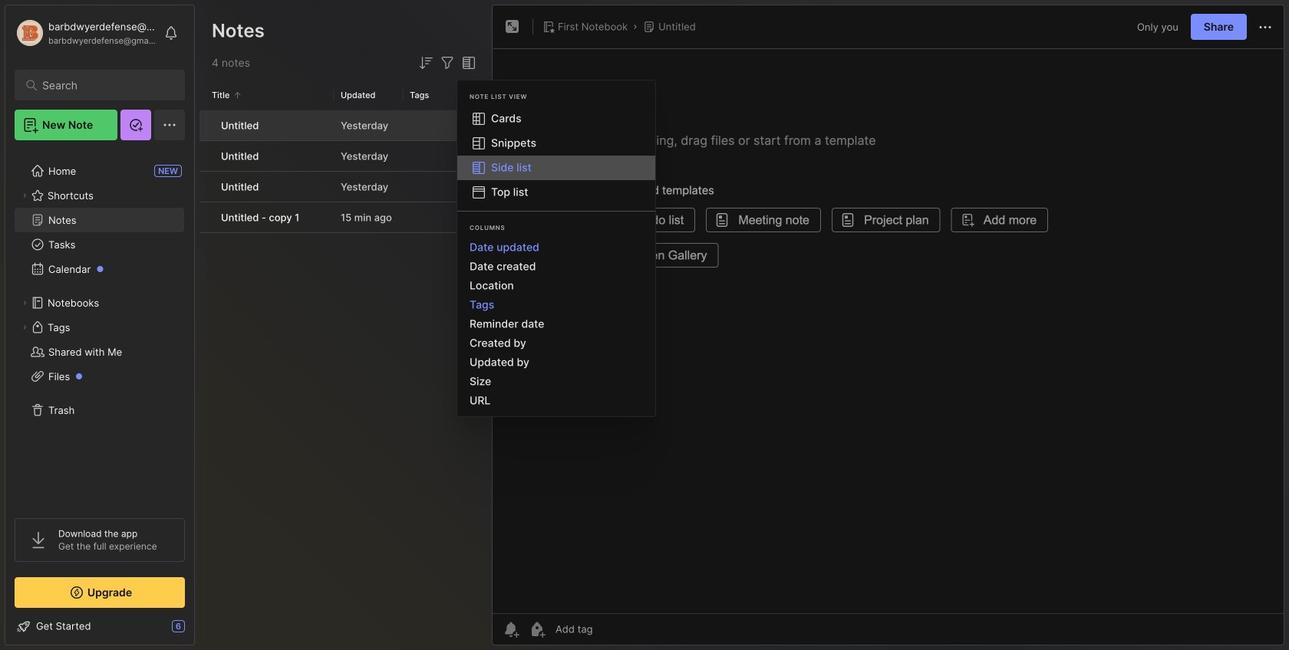 Task type: locate. For each thing, give the bounding box(es) containing it.
Note Editor text field
[[493, 48, 1284, 614]]

cell
[[200, 110, 212, 140], [200, 141, 212, 171], [200, 172, 212, 202], [200, 203, 212, 233]]

2 dropdown list menu from the top
[[457, 238, 655, 411]]

Add tag field
[[554, 623, 669, 637]]

Sort options field
[[417, 54, 435, 72]]

expand notebooks image
[[20, 299, 29, 308]]

Account field
[[15, 18, 157, 48]]

click to collapse image
[[194, 622, 205, 641]]

dropdown list menu
[[457, 107, 655, 205], [457, 238, 655, 411]]

None search field
[[42, 76, 165, 94]]

menu item
[[457, 156, 655, 180]]

main element
[[0, 0, 200, 651]]

add a reminder image
[[502, 621, 520, 639]]

row group
[[200, 110, 487, 234]]

0 vertical spatial dropdown list menu
[[457, 107, 655, 205]]

tree inside main element
[[5, 150, 194, 505]]

1 vertical spatial dropdown list menu
[[457, 238, 655, 411]]

tree
[[5, 150, 194, 505]]

Add filters field
[[438, 54, 457, 72]]

1 dropdown list menu from the top
[[457, 107, 655, 205]]



Task type: vqa. For each thing, say whether or not it's contained in the screenshot.
Click to collapse image
yes



Task type: describe. For each thing, give the bounding box(es) containing it.
expand note image
[[503, 18, 522, 36]]

add tag image
[[528, 621, 546, 639]]

Search text field
[[42, 78, 165, 93]]

expand tags image
[[20, 323, 29, 332]]

View options field
[[457, 54, 478, 72]]

note window element
[[492, 5, 1285, 650]]

3 cell from the top
[[200, 172, 212, 202]]

2 cell from the top
[[200, 141, 212, 171]]

add filters image
[[438, 54, 457, 72]]

More actions field
[[1256, 17, 1275, 36]]

more actions image
[[1256, 18, 1275, 36]]

4 cell from the top
[[200, 203, 212, 233]]

none search field inside main element
[[42, 76, 165, 94]]

1 cell from the top
[[200, 110, 212, 140]]

Help and Learning task checklist field
[[5, 615, 194, 639]]



